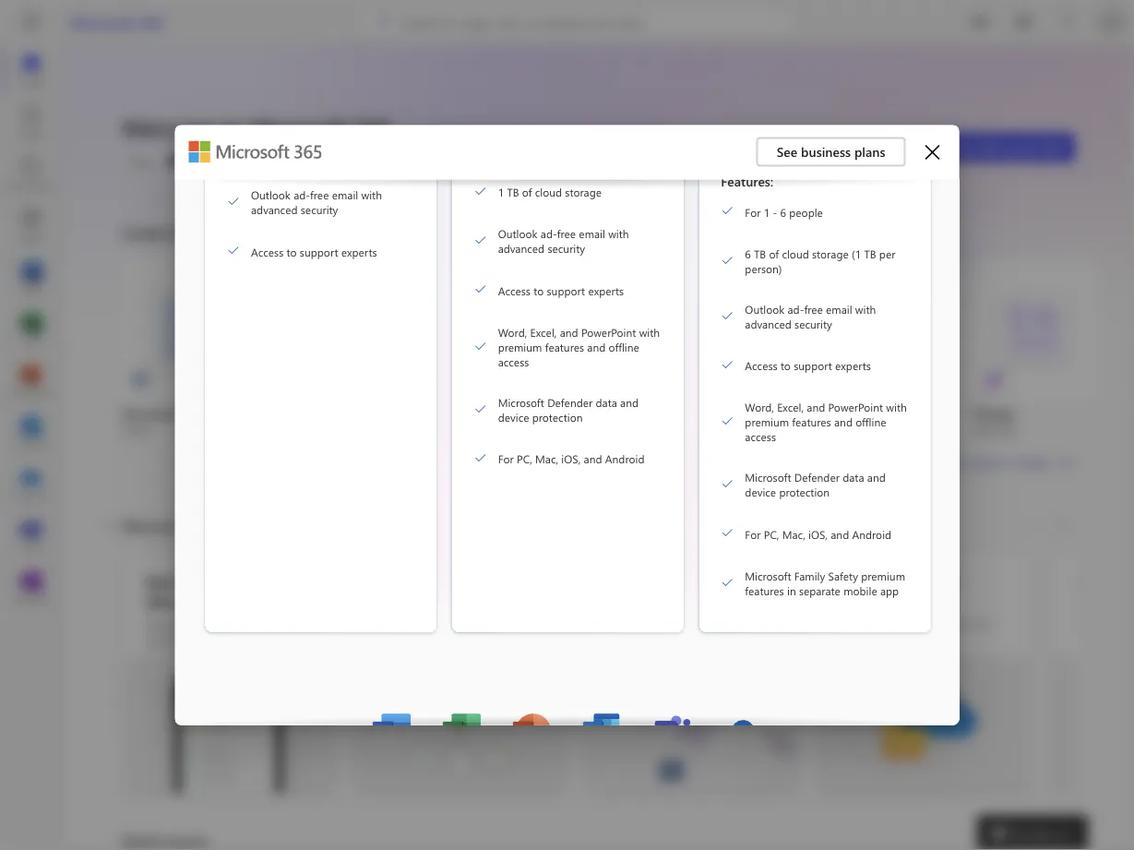 Task type: describe. For each thing, give the bounding box(es) containing it.
document word
[[122, 405, 184, 438]]

0 horizontal spatial 1
[[498, 185, 504, 200]]

your inside get started with onedrive watch how to store, sync, and share your files.
[[872, 631, 894, 645]]

1 horizontal spatial premium
[[745, 415, 789, 430]]

1 vertical spatial security
[[548, 241, 585, 256]]

1 horizontal spatial support
[[547, 283, 585, 298]]

0 vertical spatial powerpoint
[[581, 325, 636, 340]]

powerpoint image
[[511, 711, 554, 753]]

and inside share a file watch how to share files and manage share settings.
[[735, 596, 754, 610]]

1 horizontal spatial access
[[498, 283, 530, 298]]

feedback
[[1011, 823, 1074, 843]]

microsoft family safety premium features in separate mobile app
[[745, 569, 905, 598]]

1 vertical spatial outlook image
[[581, 711, 624, 753]]

family
[[794, 569, 825, 584]]

share a file watch how to share files and manage share settings.
[[610, 572, 754, 625]]

create new element
[[122, 218, 1099, 511]]

onenote image
[[22, 578, 41, 597]]

1 horizontal spatial experts
[[588, 283, 624, 298]]

1 vertical spatial outlook
[[498, 227, 537, 241]]

0 vertical spatial for pc, mac, ios, and android
[[498, 452, 644, 467]]

install apps button
[[819, 133, 934, 163]]

features inside microsoft family safety premium features in separate mobile app
[[745, 584, 784, 598]]

buy microsoft 365
[[957, 139, 1064, 156]]

document
[[122, 405, 184, 422]]

1 vertical spatial data
[[843, 470, 864, 485]]

1 vertical spatial defender
[[794, 470, 840, 485]]

t
[[1133, 596, 1135, 610]]

create new
[[122, 223, 201, 242]]

5
[[276, 152, 283, 169]]

1 vertical spatial for
[[498, 452, 514, 467]]

2 vertical spatial for
[[745, 527, 761, 542]]

0 vertical spatial free
[[310, 188, 329, 203]]

forms for form
[[548, 423, 579, 438]]

6 tb of cloud storage (1 tb per person)
[[745, 247, 896, 276]]

feedback button
[[978, 815, 1089, 850]]

2 horizontal spatial features
[[792, 415, 831, 430]]

2 vertical spatial access to support experts
[[745, 359, 871, 373]]

word
[[122, 423, 149, 438]]

discover what you can do button
[[97, 511, 301, 540]]

0 horizontal spatial protection
[[532, 410, 583, 425]]

see for see more in create
[[942, 454, 962, 471]]

collabora watch how t
[[1074, 572, 1135, 640]]

of for 1 tb of cloud storage
[[522, 185, 532, 200]]

1 horizontal spatial for pc, mac, ios, and android
[[745, 527, 892, 542]]

0 horizontal spatial the
[[175, 572, 198, 591]]

microsoft 365 subscription purchase journey element
[[175, 0, 960, 794]]

0 vertical spatial 6
[[780, 205, 786, 220]]

people
[[789, 205, 823, 220]]

list containing document
[[122, 259, 1099, 438]]

0 vertical spatial defender
[[547, 395, 593, 410]]

separate
[[799, 584, 841, 598]]

word document image
[[133, 369, 151, 388]]

watch inside share a file watch how to share files and manage share settings.
[[610, 596, 641, 610]]

app down you
[[229, 592, 255, 612]]

microsoft inside banner
[[70, 12, 134, 32]]

quiz forms
[[691, 405, 721, 438]]

buy
[[957, 139, 979, 156]]

0 vertical spatial for
[[745, 205, 761, 220]]

do
[[280, 515, 298, 535]]

list lists
[[833, 405, 855, 438]]

designer
[[975, 423, 1019, 438]]

2 vertical spatial experts
[[835, 359, 871, 373]]

cloud for 1
[[535, 185, 562, 200]]

mobile inside microsoft family safety premium features in separate mobile app
[[844, 584, 877, 598]]

features:
[[721, 173, 774, 190]]

safety
[[828, 569, 858, 584]]

0 vertical spatial excel,
[[530, 325, 557, 340]]

of for 6 tb of cloud storage (1 tb per person)
[[769, 247, 779, 261]]

1 horizontal spatial the
[[200, 618, 216, 633]]

see more in create
[[942, 454, 1050, 471]]

0 vertical spatial pc,
[[517, 452, 532, 467]]

0 vertical spatial create
[[122, 223, 166, 242]]

1 vertical spatial 1
[[764, 205, 770, 220]]

storage for 6 tb of cloud storage (1 tb per person)
[[812, 247, 849, 261]]

how inside collabora watch how t
[[1109, 596, 1130, 610]]

microsoft inside button
[[982, 139, 1039, 156]]

to inside get started with onedrive watch how to store, sync, and share your files.
[[901, 616, 911, 631]]

0 vertical spatial support
[[300, 244, 338, 259]]

access inside get the microsoft 365 mobile app download the app to access your files on your mobile device.
[[255, 618, 286, 633]]

form
[[548, 405, 579, 422]]

1 vertical spatial word,
[[745, 400, 774, 415]]

you
[[223, 515, 248, 535]]

store,
[[914, 616, 942, 631]]

design designer
[[975, 405, 1019, 438]]

get started with onedrive image
[[820, 657, 1030, 793]]

1 horizontal spatial mobile
[[236, 633, 270, 648]]

0 horizontal spatial outlook ad-free email with advanced security
[[251, 188, 382, 217]]

1 vertical spatial word, excel, and powerpoint with premium features and offline access
[[745, 400, 907, 445]]

1 vertical spatial email
[[579, 227, 605, 241]]

apps
[[894, 139, 922, 156]]

1 vertical spatial excel,
[[777, 400, 804, 415]]

1 horizontal spatial protection
[[779, 485, 830, 500]]

get started with onedrive watch how to store, sync, and share your files.
[[842, 572, 991, 645]]

0 vertical spatial outlook image
[[22, 423, 41, 441]]

0 vertical spatial advanced
[[251, 203, 297, 217]]

watch inside collabora watch how t
[[1074, 596, 1105, 610]]

0 horizontal spatial device
[[498, 410, 529, 425]]

list
[[833, 405, 853, 422]]

next image
[[1052, 511, 1070, 540]]

2 horizontal spatial access
[[745, 359, 778, 373]]

a
[[654, 572, 662, 591]]

plans
[[855, 143, 886, 160]]

0 horizontal spatial word, excel, and powerpoint with premium features and offline access
[[498, 325, 660, 369]]

install apps
[[855, 139, 922, 156]]

get for get started with onedrive
[[842, 572, 867, 591]]

your right on
[[211, 633, 233, 648]]

1 horizontal spatial microsoft defender data and device protection
[[745, 470, 886, 500]]

settings.
[[683, 610, 725, 625]]

0 horizontal spatial outlook
[[251, 188, 290, 203]]

1 horizontal spatial access
[[498, 355, 529, 369]]

discover
[[123, 515, 181, 535]]

buy microsoft 365 button
[[945, 133, 1076, 163]]

gb
[[286, 152, 303, 169]]

premium inside microsoft family safety premium features in separate mobile app
[[861, 569, 905, 584]]

1 vertical spatial android
[[852, 527, 892, 542]]

watch inside save files to the cloud watch how to securely store your documents.
[[378, 616, 409, 631]]

1 horizontal spatial free
[[557, 227, 576, 241]]

get for get the microsoft 365 mobile app
[[146, 572, 170, 591]]

cloud for 6
[[782, 247, 809, 261]]

my content image
[[22, 164, 41, 183]]

save
[[378, 572, 411, 591]]

0 vertical spatial mac,
[[535, 452, 558, 467]]

create image
[[22, 113, 41, 131]]

get the microsoft 365 mobile app download the app to access your files on your mobile device.
[[146, 572, 286, 663]]

0 vertical spatial microsoft defender data and device protection
[[498, 395, 639, 425]]

2 horizontal spatial outlook ad-free email with advanced security
[[745, 302, 876, 331]]

2 horizontal spatial security
[[795, 317, 832, 331]]

0 horizontal spatial onedrive image
[[22, 475, 41, 493]]

form forms
[[548, 405, 579, 438]]

discover what you can do
[[123, 515, 298, 535]]

0 horizontal spatial word image
[[22, 268, 41, 286]]

microsoft inside get the microsoft 365 mobile app download the app to access your files on your mobile device.
[[202, 572, 270, 591]]

0 vertical spatial offline
[[609, 340, 639, 355]]

2 horizontal spatial advanced
[[745, 317, 792, 331]]

see business plans
[[777, 143, 886, 160]]

2 horizontal spatial email
[[826, 302, 852, 317]]

storage for 1 tb of cloud storage
[[565, 185, 602, 200]]

0 horizontal spatial experts
[[341, 244, 377, 259]]

designer design image
[[986, 369, 1005, 388]]

person)
[[745, 261, 782, 276]]

your inside save files to the cloud watch how to securely store your documents.
[[378, 631, 400, 645]]

1 horizontal spatial ad-
[[540, 227, 557, 241]]

and inside get started with onedrive watch how to store, sync, and share your files.
[[972, 616, 991, 631]]

collaborate in real time image
[[1052, 657, 1135, 793]]

1 tb of cloud storage
[[498, 185, 602, 200]]

365 inside get the microsoft 365 mobile app download the app to access your files on your mobile device.
[[146, 592, 172, 612]]

0 vertical spatial data
[[596, 395, 617, 410]]

quiz
[[691, 405, 718, 422]]

0 vertical spatial security
[[300, 203, 338, 217]]

0 horizontal spatial word,
[[498, 325, 527, 340]]

0 horizontal spatial excel image
[[22, 319, 41, 338]]

2 horizontal spatial tb
[[864, 247, 876, 261]]

more
[[966, 454, 996, 471]]

lists
[[833, 423, 855, 438]]

can
[[252, 515, 276, 535]]

microsoft 365
[[70, 12, 163, 32]]

1 vertical spatial create
[[1013, 454, 1050, 471]]

2 vertical spatial outlook
[[745, 302, 785, 317]]

workbook
[[406, 405, 469, 422]]

1 horizontal spatial access to support experts
[[498, 283, 624, 298]]

 button
[[926, 145, 940, 159]]

save files to the cloud watch how to securely store your documents.
[[378, 572, 518, 645]]

on
[[194, 633, 207, 648]]

2 vertical spatial ad-
[[788, 302, 804, 317]]

per
[[879, 247, 896, 261]]

2 vertical spatial support
[[794, 359, 832, 373]]

sync,
[[945, 616, 969, 631]]

(1
[[852, 247, 861, 261]]

store
[[493, 616, 518, 631]]

tb for 1
[[507, 185, 519, 200]]

microsoft inside microsoft family safety premium features in separate mobile app
[[745, 569, 791, 584]]

0 vertical spatial ad-
[[293, 188, 310, 203]]

app for safety
[[880, 584, 899, 598]]

1 vertical spatial powerpoint
[[828, 400, 883, 415]]

share for get started with onedrive
[[842, 631, 869, 645]]

excel image inside microsoft 365 subscription purchase journey element
[[441, 711, 483, 753]]

files inside get the microsoft 365 mobile app download the app to access your files on your mobile device.
[[171, 633, 191, 648]]



Task type: locate. For each thing, give the bounding box(es) containing it.
data
[[596, 395, 617, 410], [843, 470, 864, 485]]

security down 6 tb of cloud storage (1 tb per person)
[[795, 317, 832, 331]]

pc,
[[517, 452, 532, 467], [764, 527, 779, 542]]

2 vertical spatial access
[[745, 359, 778, 373]]

how inside share a file watch how to share files and manage share settings.
[[644, 596, 665, 610]]

excel, left list
[[777, 400, 804, 415]]

onedrive image
[[22, 475, 41, 493], [722, 711, 764, 753]]

see left more on the right bottom of page
[[942, 454, 962, 471]]

see more in create link
[[940, 452, 1076, 474]]

watch down 'collabora'
[[1074, 596, 1105, 610]]

0 vertical spatial word image
[[22, 268, 41, 286]]

microsoft defender data and device protection
[[498, 395, 639, 425], [745, 470, 886, 500]]

1 horizontal spatial of
[[522, 185, 532, 200]]

features left list lists
[[792, 415, 831, 430]]

0 horizontal spatial access to support experts
[[251, 244, 377, 259]]

in inside create new element
[[999, 454, 1010, 471]]

word, excel, and powerpoint with premium features and offline access down lists list image
[[745, 400, 907, 445]]

tb for 6
[[754, 247, 766, 261]]

ad-
[[293, 188, 310, 203], [540, 227, 557, 241], [788, 302, 804, 317]]

2 horizontal spatial access to support experts
[[745, 359, 871, 373]]

2 horizontal spatial outlook
[[745, 302, 785, 317]]

in inside microsoft family safety premium features in separate mobile app
[[787, 584, 796, 598]]

advanced
[[251, 203, 297, 217], [498, 241, 544, 256], [745, 317, 792, 331]]

word image
[[22, 268, 41, 286], [371, 711, 413, 753]]

excel, up form
[[530, 325, 557, 340]]

your left on
[[146, 633, 168, 648]]

2 vertical spatial email
[[826, 302, 852, 317]]

word image inside microsoft 365 subscription purchase journey element
[[371, 711, 413, 753]]

2 vertical spatial outlook ad-free email with advanced security
[[745, 302, 876, 331]]

free down (0%)
[[310, 188, 329, 203]]

6 inside 6 tb of cloud storage (1 tb per person)
[[745, 247, 751, 261]]

access right on
[[255, 618, 286, 633]]

outlook image down powerpoint image
[[22, 423, 41, 441]]

microsoft teams image
[[651, 711, 694, 753]]

to inside share a file watch how to share files and manage share settings.
[[669, 596, 679, 610]]

this account doesn't have a microsoft 365 subscription. click to view your benefits. tooltip
[[122, 151, 158, 170]]

business
[[802, 143, 851, 160]]

2 get from the left
[[842, 572, 867, 591]]

1 horizontal spatial outlook
[[498, 227, 537, 241]]

None search field
[[360, 7, 793, 37]]

and
[[560, 325, 578, 340], [587, 340, 606, 355], [620, 395, 639, 410], [807, 400, 825, 415], [834, 415, 853, 430], [584, 452, 602, 467], [867, 470, 886, 485], [831, 527, 849, 542], [735, 596, 754, 610], [972, 616, 991, 631]]

watch
[[610, 596, 641, 610], [1074, 596, 1105, 610], [378, 616, 409, 631], [842, 616, 873, 631]]

access
[[498, 355, 529, 369], [745, 430, 776, 445], [255, 618, 286, 633]]

mac, up family
[[782, 527, 805, 542]]

features up form
[[545, 340, 584, 355]]

your left documents.
[[378, 631, 400, 645]]

for pc, mac, ios, and android down the form forms
[[498, 452, 644, 467]]

ad- down gb
[[293, 188, 310, 203]]

how inside get started with onedrive watch how to store, sync, and share your files.
[[876, 616, 898, 631]]

new quiz image
[[702, 369, 720, 388]]

powerpoint image
[[22, 371, 41, 390]]

0 horizontal spatial features
[[545, 340, 584, 355]]

forms down quiz
[[691, 423, 721, 438]]

none search field inside microsoft 365 banner
[[360, 7, 793, 37]]

2 vertical spatial files
[[171, 633, 191, 648]]

designer design image
[[986, 369, 1005, 388]]

1 vertical spatial features
[[792, 415, 831, 430]]

welcome to microsoft 365
[[122, 113, 391, 142]]

how inside save files to the cloud watch how to securely store your documents.
[[412, 616, 433, 631]]

1 horizontal spatial see
[[942, 454, 962, 471]]

0 vertical spatial email
[[332, 188, 358, 203]]

get inside get the microsoft 365 mobile app download the app to access your files on your mobile device.
[[146, 572, 170, 591]]

0 horizontal spatial ios,
[[561, 452, 581, 467]]

forms for quiz
[[691, 423, 721, 438]]

email down (0%)
[[332, 188, 358, 203]]

excel,
[[530, 325, 557, 340], [777, 400, 804, 415]]

access right quiz forms
[[745, 430, 776, 445]]

onedrive image right microsoft teams image
[[722, 711, 764, 753]]

watch down onedrive
[[842, 616, 873, 631]]

lists list image
[[844, 369, 862, 388]]

share for share a file
[[653, 610, 680, 625]]

storage
[[565, 185, 602, 200], [812, 247, 849, 261]]

1.1
[[188, 152, 202, 169]]

mac, down the form forms
[[535, 452, 558, 467]]

1 vertical spatial 6
[[745, 247, 751, 261]]

outlook down 5
[[251, 188, 290, 203]]

0 vertical spatial of
[[260, 152, 272, 169]]

app right safety
[[880, 584, 899, 598]]

microsoft
[[70, 12, 134, 32], [250, 113, 347, 142], [982, 139, 1039, 156], [498, 395, 544, 410], [745, 470, 791, 485], [745, 569, 791, 584], [202, 572, 270, 591]]

1 vertical spatial mac,
[[782, 527, 805, 542]]

1 horizontal spatial defender
[[794, 470, 840, 485]]

1 horizontal spatial 6
[[780, 205, 786, 220]]

for 1 - 6 people
[[745, 205, 823, 220]]

1 vertical spatial offline
[[856, 415, 886, 430]]

0 horizontal spatial share
[[653, 610, 680, 625]]

your
[[378, 631, 400, 645], [872, 631, 894, 645], [146, 633, 168, 648], [211, 633, 233, 648]]

watch down share at the bottom of the page
[[610, 596, 641, 610]]

create
[[122, 223, 166, 242], [1013, 454, 1050, 471]]

how left the "t"
[[1109, 596, 1130, 610]]

outlook ad-free email with advanced security down 1 tb of cloud storage
[[498, 227, 629, 256]]

get up download
[[146, 572, 170, 591]]

new
[[170, 223, 201, 242]]

1 vertical spatial onedrive image
[[722, 711, 764, 753]]

download
[[146, 618, 197, 633]]

0 horizontal spatial outlook image
[[22, 423, 41, 441]]

0 horizontal spatial android
[[605, 452, 644, 467]]

email down 1 tb of cloud storage
[[579, 227, 605, 241]]

create left new
[[122, 223, 166, 242]]

0 horizontal spatial create
[[122, 223, 166, 242]]

0 horizontal spatial microsoft defender data and device protection
[[498, 395, 639, 425]]

word, excel, and powerpoint with premium features and offline access up form
[[498, 325, 660, 369]]

0 horizontal spatial mac,
[[535, 452, 558, 467]]

see inside create new element
[[942, 454, 962, 471]]

the inside save files to the cloud watch how to securely store your documents.
[[467, 572, 490, 591]]

6 down for 1 - 6 people
[[745, 247, 751, 261]]

how
[[644, 596, 665, 610], [1109, 596, 1130, 610], [412, 616, 433, 631], [876, 616, 898, 631]]

1 horizontal spatial device
[[745, 485, 776, 500]]

files inside share a file watch how to share files and manage share settings.
[[712, 596, 732, 610]]

2 vertical spatial premium
[[861, 569, 905, 584]]

excel workbook image
[[417, 369, 436, 388]]

files
[[415, 572, 444, 591], [712, 596, 732, 610], [171, 633, 191, 648]]

0 horizontal spatial advanced
[[251, 203, 297, 217]]

the
[[175, 572, 198, 591], [467, 572, 490, 591], [200, 618, 216, 633]]

share down file
[[682, 596, 709, 610]]

0 vertical spatial storage
[[565, 185, 602, 200]]

ios, down the form forms
[[561, 452, 581, 467]]

excel image left powerpoint icon
[[441, 711, 483, 753]]

mobile right on
[[236, 633, 270, 648]]

used
[[229, 152, 257, 169]]

mb
[[206, 152, 226, 169]]

free
[[129, 153, 151, 168]]

outlook down 'person)'
[[745, 302, 785, 317]]

features
[[545, 340, 584, 355], [792, 415, 831, 430], [745, 584, 784, 598]]

started
[[871, 572, 921, 591]]

share
[[682, 596, 709, 610], [653, 610, 680, 625], [842, 631, 869, 645]]

mobile right separate at the bottom right of page
[[844, 584, 877, 598]]

onedrive
[[842, 592, 908, 612]]

0 vertical spatial premium
[[498, 340, 542, 355]]

how down a
[[644, 596, 665, 610]]

outlook ad-free email with advanced security down 6 tb of cloud storage (1 tb per person)
[[745, 302, 876, 331]]

install
[[855, 139, 890, 156]]

dialog containing see business plans
[[0, 0, 1135, 850]]

watch down save
[[378, 616, 409, 631]]

see business plans button
[[757, 137, 906, 167]]

forms inside the form forms
[[548, 423, 579, 438]]

1 vertical spatial microsoft defender data and device protection
[[745, 470, 886, 500]]

get inside get started with onedrive watch how to store, sync, and share your files.
[[842, 572, 867, 591]]

email
[[332, 188, 358, 203], [579, 227, 605, 241], [826, 302, 852, 317]]

1 horizontal spatial tb
[[754, 247, 766, 261]]

1 horizontal spatial offline
[[856, 415, 886, 430]]

defender
[[547, 395, 593, 410], [794, 470, 840, 485]]

forms
[[548, 423, 579, 438], [691, 423, 721, 438]]

offline
[[609, 340, 639, 355], [856, 415, 886, 430]]

advanced down 'person)'
[[745, 317, 792, 331]]

1 horizontal spatial share
[[682, 596, 709, 610]]

design
[[975, 405, 1016, 422]]

1 horizontal spatial data
[[843, 470, 864, 485]]

your left files.
[[872, 631, 894, 645]]

-
[[773, 205, 777, 220]]


[[926, 145, 940, 159]]

6 right - in the right of the page
[[780, 205, 786, 220]]

0 horizontal spatial support
[[300, 244, 338, 259]]

1 vertical spatial device
[[745, 485, 776, 500]]

get the microsoft 365 mobile app image
[[124, 657, 334, 793]]

outlook ad-free email with advanced security
[[251, 188, 382, 217], [498, 227, 629, 256], [745, 302, 876, 331]]

create down designer
[[1013, 454, 1050, 471]]

0 horizontal spatial premium
[[498, 340, 542, 355]]

0 vertical spatial experts
[[341, 244, 377, 259]]

0 vertical spatial android
[[605, 452, 644, 467]]

tb
[[507, 185, 519, 200], [754, 247, 766, 261], [864, 247, 876, 261]]

share down onedrive
[[842, 631, 869, 645]]

app inside microsoft family safety premium features in separate mobile app
[[880, 584, 899, 598]]

in left separate at the bottom right of page
[[787, 584, 796, 598]]

outlook image left microsoft teams image
[[581, 711, 624, 753]]

navigation
[[0, 44, 63, 613]]

1 horizontal spatial excel image
[[441, 711, 483, 753]]

security down 1 tb of cloud storage
[[548, 241, 585, 256]]

with inside get started with onedrive watch how to store, sync, and share your files.
[[925, 572, 956, 591]]

0 vertical spatial excel image
[[22, 319, 41, 338]]

dialog
[[0, 0, 1135, 850]]

forms down form
[[548, 423, 579, 438]]

excel image
[[22, 319, 41, 338], [441, 711, 483, 753]]

get
[[146, 572, 170, 591], [842, 572, 867, 591]]

1 horizontal spatial onedrive image
[[722, 711, 764, 753]]

to inside get the microsoft 365 mobile app download the app to access your files on your mobile device.
[[241, 618, 251, 633]]

1 forms from the left
[[548, 423, 579, 438]]

file
[[666, 572, 688, 591]]

0 vertical spatial outlook
[[251, 188, 290, 203]]

0 vertical spatial access to support experts
[[251, 244, 377, 259]]

365 inside button
[[1042, 139, 1064, 156]]

for pc, mac, ios, and android
[[498, 452, 644, 467], [745, 527, 892, 542]]

microsoft 365 banner
[[0, 0, 1135, 44]]

mobile up download
[[176, 592, 225, 612]]

outlook down 1 tb of cloud storage
[[498, 227, 537, 241]]

with
[[361, 188, 382, 203], [608, 227, 629, 241], [855, 302, 876, 317], [639, 325, 660, 340], [886, 400, 907, 415], [925, 572, 956, 591]]

see inside button
[[777, 143, 798, 160]]

1 horizontal spatial pc,
[[764, 527, 779, 542]]

the up download
[[175, 572, 198, 591]]

2 vertical spatial free
[[804, 302, 823, 317]]

0 horizontal spatial of
[[260, 152, 272, 169]]

get up onedrive
[[842, 572, 867, 591]]

share a file image
[[588, 657, 798, 793]]

1.1 mb used of 5 gb (0%)
[[188, 152, 332, 169]]

save files to the cloud image
[[356, 657, 566, 793]]

0 vertical spatial word, excel, and powerpoint with premium features and offline access
[[498, 325, 660, 369]]

0 vertical spatial features
[[545, 340, 584, 355]]

to
[[222, 113, 244, 142], [286, 244, 296, 259], [533, 283, 544, 298], [781, 359, 791, 373], [448, 572, 463, 591], [669, 596, 679, 610], [437, 616, 447, 631], [901, 616, 911, 631], [241, 618, 251, 633]]

what
[[185, 515, 218, 535]]

outlook ad-free email with advanced security down (0%)
[[251, 188, 382, 217]]

the right download
[[200, 618, 216, 633]]

teams image
[[22, 526, 41, 545]]

files inside save files to the cloud watch how to securely store your documents.
[[415, 572, 444, 591]]

share right manage
[[653, 610, 680, 625]]

advanced down 1 tb of cloud storage
[[498, 241, 544, 256]]

data right form
[[596, 395, 617, 410]]

access right excel workbook icon
[[498, 355, 529, 369]]

list
[[122, 259, 1099, 438]]

1 horizontal spatial security
[[548, 241, 585, 256]]

1 vertical spatial advanced
[[498, 241, 544, 256]]

apps image
[[22, 216, 41, 235]]

2 vertical spatial access
[[255, 618, 286, 633]]

1 vertical spatial of
[[522, 185, 532, 200]]

experts
[[341, 244, 377, 259], [588, 283, 624, 298], [835, 359, 871, 373]]

of inside 6 tb of cloud storage (1 tb per person)
[[769, 247, 779, 261]]

free down 6 tb of cloud storage (1 tb per person)
[[804, 302, 823, 317]]

access
[[251, 244, 283, 259], [498, 283, 530, 298], [745, 359, 778, 373]]

security down (0%)
[[300, 203, 338, 217]]

securely
[[450, 616, 490, 631]]

free down 1 tb of cloud storage
[[557, 227, 576, 241]]

files.
[[897, 631, 920, 645]]

1 horizontal spatial outlook ad-free email with advanced security
[[498, 227, 629, 256]]

0 vertical spatial ios,
[[561, 452, 581, 467]]

365 inside banner
[[139, 12, 163, 32]]

2 horizontal spatial access
[[745, 430, 776, 445]]

0 horizontal spatial mobile
[[176, 592, 225, 612]]

for pc, mac, ios, and android up family
[[745, 527, 892, 542]]

see
[[777, 143, 798, 160], [942, 454, 962, 471]]

app right on
[[219, 618, 238, 633]]

collabora
[[1074, 572, 1135, 591]]

2 forms from the left
[[691, 423, 721, 438]]

support
[[300, 244, 338, 259], [547, 283, 585, 298], [794, 359, 832, 373]]

the up securely
[[467, 572, 490, 591]]

app for microsoft
[[219, 618, 238, 633]]

1 vertical spatial protection
[[779, 485, 830, 500]]

1 vertical spatial access
[[498, 283, 530, 298]]

storage inside 6 tb of cloud storage (1 tb per person)
[[812, 247, 849, 261]]

2 horizontal spatial files
[[712, 596, 732, 610]]

how left securely
[[412, 616, 433, 631]]

mobile
[[844, 584, 877, 598], [176, 592, 225, 612], [236, 633, 270, 648]]

welcome
[[122, 113, 216, 142]]

cloud
[[535, 185, 562, 200], [782, 247, 809, 261], [378, 592, 417, 612]]

0 vertical spatial protection
[[532, 410, 583, 425]]

home image
[[22, 61, 41, 79]]

excel image up powerpoint image
[[22, 319, 41, 338]]

1 vertical spatial ad-
[[540, 227, 557, 241]]

documents.
[[403, 631, 461, 645]]

1 get from the left
[[146, 572, 170, 591]]

0 vertical spatial cloud
[[535, 185, 562, 200]]

0 horizontal spatial access
[[251, 244, 283, 259]]

outlook image
[[22, 423, 41, 441], [581, 711, 624, 753]]

1 horizontal spatial ios,
[[808, 527, 828, 542]]

app
[[880, 584, 899, 598], [229, 592, 255, 612], [219, 618, 238, 633]]

1 vertical spatial access
[[745, 430, 776, 445]]

1 vertical spatial support
[[547, 283, 585, 298]]

0 horizontal spatial cloud
[[378, 592, 417, 612]]

0 horizontal spatial access
[[255, 618, 286, 633]]

device.
[[146, 648, 180, 663]]

data down lists
[[843, 470, 864, 485]]

word, excel, and powerpoint with premium features and offline access
[[498, 325, 660, 369], [745, 400, 907, 445]]

2 horizontal spatial premium
[[861, 569, 905, 584]]

cloud inside 6 tb of cloud storage (1 tb per person)
[[782, 247, 809, 261]]

ad- down 1 tb of cloud storage
[[540, 227, 557, 241]]

(0%)
[[307, 152, 332, 169]]

1 horizontal spatial cloud
[[535, 185, 562, 200]]

ad- down 6 tb of cloud storage (1 tb per person)
[[788, 302, 804, 317]]

how down onedrive
[[876, 616, 898, 631]]

cloud inside save files to the cloud watch how to securely store your documents.
[[378, 592, 417, 612]]

features left family
[[745, 584, 784, 598]]

advanced down 5
[[251, 203, 297, 217]]

0 vertical spatial device
[[498, 410, 529, 425]]

ios, up family
[[808, 527, 828, 542]]

share
[[610, 572, 650, 591]]

see for see business plans
[[777, 143, 798, 160]]

email down 6 tb of cloud storage (1 tb per person)
[[826, 302, 852, 317]]

in right more on the right bottom of page
[[999, 454, 1010, 471]]

watch inside get started with onedrive watch how to store, sync, and share your files.
[[842, 616, 873, 631]]

share inside get started with onedrive watch how to store, sync, and share your files.
[[842, 631, 869, 645]]

android
[[605, 452, 644, 467], [852, 527, 892, 542]]

onedrive image up teams image on the left
[[22, 475, 41, 493]]

0 horizontal spatial see
[[777, 143, 798, 160]]

see left business
[[777, 143, 798, 160]]

manage
[[610, 610, 650, 625]]



Task type: vqa. For each thing, say whether or not it's contained in the screenshot.


